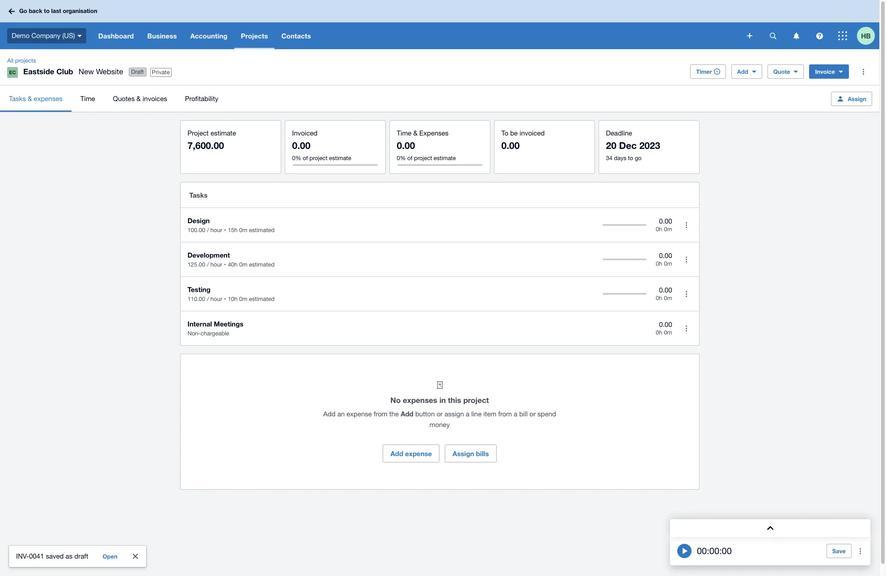 Task type: vqa. For each thing, say whether or not it's contained in the screenshot.
last
yes



Task type: locate. For each thing, give the bounding box(es) containing it.
0 horizontal spatial expense
[[347, 410, 372, 418]]

• left the 10h
[[224, 296, 226, 302]]

item
[[484, 410, 497, 418]]

to
[[44, 7, 50, 14], [629, 155, 634, 162]]

a left "bill"
[[514, 410, 518, 418]]

0 vertical spatial expense
[[347, 410, 372, 418]]

1 from from the left
[[374, 410, 388, 418]]

website
[[96, 67, 123, 76]]

spend
[[538, 410, 557, 418]]

3 hour from the top
[[211, 296, 222, 302]]

estimated inside testing 110.00 / hour • 10h 0m estimated
[[249, 296, 275, 302]]

contacts button
[[275, 22, 318, 49]]

business button
[[141, 22, 184, 49]]

0 horizontal spatial time
[[80, 95, 95, 102]]

2 vertical spatial more options image
[[678, 285, 696, 303]]

1 vertical spatial to
[[629, 155, 634, 162]]

banner
[[0, 0, 880, 49]]

add right "timer" button
[[738, 68, 749, 75]]

1 estimated from the top
[[249, 227, 275, 234]]

0h for testing
[[656, 295, 663, 302]]

expense right "an"
[[347, 410, 372, 418]]

more options image for design
[[678, 216, 696, 234]]

to left last
[[44, 7, 50, 14]]

inv-0041 saved as draft status
[[9, 546, 146, 567]]

0 horizontal spatial project
[[310, 155, 328, 162]]

add expense button
[[383, 445, 440, 463]]

0.00 0h 0m for testing
[[656, 286, 673, 302]]

estimated right 15h in the top left of the page
[[249, 227, 275, 234]]

time for time & expenses 0.00 0% of project estimate
[[397, 129, 412, 137]]

assign
[[445, 410, 464, 418]]

• inside 'development 125.00 / hour • 40h 0m estimated'
[[224, 261, 226, 268]]

tasks for tasks & expenses
[[9, 95, 26, 102]]

3 0h from the top
[[656, 295, 663, 302]]

2 vertical spatial estimated
[[249, 296, 275, 302]]

• left 40h
[[224, 261, 226, 268]]

club
[[56, 67, 73, 76]]

go
[[19, 7, 27, 14]]

testing
[[188, 285, 211, 294]]

hour left 15h in the top left of the page
[[211, 227, 222, 234]]

/ right 100.00
[[207, 227, 209, 234]]

invoiced
[[292, 129, 318, 137]]

0.00 inside time & expenses 0.00 0% of project estimate
[[397, 140, 415, 151]]

open button
[[97, 549, 123, 564]]

timer button
[[691, 64, 727, 79]]

a left line
[[466, 410, 470, 418]]

project down expenses
[[414, 155, 432, 162]]

estimate inside project estimate 7,600.00
[[211, 129, 236, 137]]

estimated right the 10h
[[249, 296, 275, 302]]

svg image left hb
[[839, 31, 848, 40]]

1 / from the top
[[207, 227, 209, 234]]

1 vertical spatial tasks
[[189, 191, 208, 199]]

0 horizontal spatial a
[[466, 410, 470, 418]]

open
[[103, 553, 118, 560]]

hour
[[211, 227, 222, 234], [211, 261, 222, 268], [211, 296, 222, 302]]

0041
[[29, 553, 44, 560]]

development 125.00 / hour • 40h 0m estimated
[[188, 251, 275, 268]]

1 vertical spatial /
[[207, 261, 209, 268]]

development
[[188, 251, 230, 259]]

quotes
[[113, 95, 135, 102]]

to left go
[[629, 155, 634, 162]]

0 horizontal spatial &
[[28, 95, 32, 102]]

0h for development
[[656, 261, 663, 267]]

2 horizontal spatial estimate
[[434, 155, 456, 162]]

svg image right the (us)
[[77, 35, 82, 37]]

navigation
[[92, 22, 741, 49]]

1 vertical spatial hour
[[211, 261, 222, 268]]

& inside time & expenses 0.00 0% of project estimate
[[414, 129, 418, 137]]

add for add expense
[[391, 450, 404, 458]]

2 horizontal spatial project
[[464, 396, 489, 405]]

0 vertical spatial tasks
[[9, 95, 26, 102]]

0 vertical spatial •
[[224, 227, 226, 234]]

1 vertical spatial expenses
[[403, 396, 438, 405]]

0 horizontal spatial from
[[374, 410, 388, 418]]

days
[[615, 155, 627, 162]]

expenses up button
[[403, 396, 438, 405]]

/ inside testing 110.00 / hour • 10h 0m estimated
[[207, 296, 209, 302]]

expense
[[347, 410, 372, 418], [405, 450, 432, 458]]

add right the
[[401, 410, 414, 418]]

• left 15h in the top left of the page
[[224, 227, 226, 234]]

estimated inside 'development 125.00 / hour • 40h 0m estimated'
[[249, 261, 275, 268]]

assign down invoice popup button
[[848, 95, 867, 102]]

estimate inside invoiced 0.00 0% of project estimate
[[329, 155, 352, 162]]

more options image for development
[[678, 251, 696, 268]]

1 vertical spatial expense
[[405, 450, 432, 458]]

0 horizontal spatial of
[[303, 155, 308, 162]]

tasks & expenses link
[[0, 85, 71, 112]]

0.00 0h 0m for development
[[656, 252, 673, 267]]

2 / from the top
[[207, 261, 209, 268]]

1 vertical spatial •
[[224, 261, 226, 268]]

non-
[[188, 330, 201, 337]]

close image
[[133, 554, 138, 559]]

1 0.00 0h 0m from the top
[[656, 217, 673, 233]]

0m
[[665, 226, 673, 233], [239, 227, 248, 234], [665, 261, 673, 267], [239, 261, 248, 268], [665, 295, 673, 302], [239, 296, 248, 302], [665, 329, 673, 336]]

projects button
[[234, 22, 275, 49]]

1 0h from the top
[[656, 226, 663, 233]]

hour inside 'design 100.00 / hour • 15h 0m estimated'
[[211, 227, 222, 234]]

0.00
[[292, 140, 311, 151], [397, 140, 415, 151], [502, 140, 520, 151], [660, 217, 673, 225], [660, 252, 673, 259], [660, 286, 673, 294], [660, 321, 673, 328]]

assign bills
[[453, 450, 489, 458]]

of inside time & expenses 0.00 0% of project estimate
[[408, 155, 413, 162]]

0 vertical spatial assign
[[848, 95, 867, 102]]

1 vertical spatial estimated
[[249, 261, 275, 268]]

tasks down ec
[[9, 95, 26, 102]]

2 0.00 0h 0m from the top
[[656, 252, 673, 267]]

100.00
[[188, 227, 205, 234]]

assign button
[[832, 92, 873, 106]]

add expense
[[391, 450, 432, 458]]

1 a from the left
[[466, 410, 470, 418]]

estimated right 40h
[[249, 261, 275, 268]]

0 vertical spatial hour
[[211, 227, 222, 234]]

organisation
[[63, 7, 97, 14]]

0m inside 'design 100.00 / hour • 15h 0m estimated'
[[239, 227, 248, 234]]

& left expenses
[[414, 129, 418, 137]]

estimated for development
[[249, 261, 275, 268]]

1 horizontal spatial &
[[137, 95, 141, 102]]

assign bills link
[[445, 445, 497, 463]]

0 vertical spatial estimated
[[249, 227, 275, 234]]

hour left the 10h
[[211, 296, 222, 302]]

hour for testing
[[211, 296, 222, 302]]

0%
[[292, 155, 301, 162], [397, 155, 406, 162]]

estimated inside 'design 100.00 / hour • 15h 0m estimated'
[[249, 227, 275, 234]]

2 • from the top
[[224, 261, 226, 268]]

svg image up the add popup button
[[748, 33, 753, 38]]

2 0h from the top
[[656, 261, 663, 267]]

time
[[80, 95, 95, 102], [397, 129, 412, 137]]

hour for development
[[211, 261, 222, 268]]

1 horizontal spatial of
[[408, 155, 413, 162]]

go back to last organisation link
[[5, 3, 103, 19]]

save
[[833, 548, 847, 555]]

hour down development
[[211, 261, 222, 268]]

3 0.00 0h 0m from the top
[[656, 286, 673, 302]]

or up money
[[437, 410, 443, 418]]

1 hour from the top
[[211, 227, 222, 234]]

no expenses in this project
[[391, 396, 489, 405]]

1 horizontal spatial a
[[514, 410, 518, 418]]

project up line
[[464, 396, 489, 405]]

1 horizontal spatial estimate
[[329, 155, 352, 162]]

1 vertical spatial assign
[[453, 450, 475, 458]]

meetings
[[214, 320, 244, 328]]

more options image
[[855, 63, 873, 81], [678, 216, 696, 234], [678, 285, 696, 303]]

1 horizontal spatial assign
[[848, 95, 867, 102]]

1 • from the top
[[224, 227, 226, 234]]

1 of from the left
[[303, 155, 308, 162]]

all projects
[[7, 57, 36, 64]]

1 horizontal spatial tasks
[[189, 191, 208, 199]]

navigation containing dashboard
[[92, 22, 741, 49]]

expenses
[[34, 95, 63, 102], [403, 396, 438, 405]]

0.00 0h 0m for design
[[656, 217, 673, 233]]

1 horizontal spatial expense
[[405, 450, 432, 458]]

20
[[607, 140, 617, 151]]

/ right 110.00
[[207, 296, 209, 302]]

0 vertical spatial /
[[207, 227, 209, 234]]

/ down development
[[207, 261, 209, 268]]

0h
[[656, 226, 663, 233], [656, 261, 663, 267], [656, 295, 663, 302], [656, 329, 663, 336]]

money
[[430, 421, 450, 429]]

svg image inside go back to last organisation link
[[9, 8, 15, 14]]

svg image
[[748, 33, 753, 38], [77, 35, 82, 37]]

project inside invoiced 0.00 0% of project estimate
[[310, 155, 328, 162]]

1 horizontal spatial from
[[499, 410, 512, 418]]

& down eastside
[[28, 95, 32, 102]]

3 • from the top
[[224, 296, 226, 302]]

svg image
[[9, 8, 15, 14], [839, 31, 848, 40], [770, 32, 777, 39], [794, 32, 800, 39], [817, 32, 824, 39]]

0 vertical spatial more options image
[[678, 251, 696, 268]]

project down invoiced
[[310, 155, 328, 162]]

& for tasks
[[28, 95, 32, 102]]

1 horizontal spatial expenses
[[403, 396, 438, 405]]

design 100.00 / hour • 15h 0m estimated
[[188, 217, 275, 234]]

0m inside testing 110.00 / hour • 10h 0m estimated
[[239, 296, 248, 302]]

svg image left the 'go'
[[9, 8, 15, 14]]

125.00
[[188, 261, 205, 268]]

svg image up "quote"
[[770, 32, 777, 39]]

/ inside 'design 100.00 / hour • 15h 0m estimated'
[[207, 227, 209, 234]]

0.00 inside invoiced 0.00 0% of project estimate
[[292, 140, 311, 151]]

0% inside time & expenses 0.00 0% of project estimate
[[397, 155, 406, 162]]

0 vertical spatial to
[[44, 7, 50, 14]]

&
[[28, 95, 32, 102], [137, 95, 141, 102], [414, 129, 418, 137]]

company
[[31, 32, 61, 39]]

profitability link
[[176, 85, 227, 112]]

or right "bill"
[[530, 410, 536, 418]]

more options image
[[678, 251, 696, 268], [678, 319, 696, 337], [852, 542, 870, 560]]

0h for design
[[656, 226, 663, 233]]

from left the
[[374, 410, 388, 418]]

2 vertical spatial •
[[224, 296, 226, 302]]

0 vertical spatial more options image
[[855, 63, 873, 81]]

2 hour from the top
[[211, 261, 222, 268]]

time left expenses
[[397, 129, 412, 137]]

add down the
[[391, 450, 404, 458]]

eastside club
[[23, 67, 73, 76]]

assign inside 'button'
[[848, 95, 867, 102]]

0 horizontal spatial estimate
[[211, 129, 236, 137]]

tasks up design at the left of the page
[[189, 191, 208, 199]]

1 horizontal spatial or
[[530, 410, 536, 418]]

estimate inside time & expenses 0.00 0% of project estimate
[[434, 155, 456, 162]]

estimated for testing
[[249, 296, 275, 302]]

2 estimated from the top
[[249, 261, 275, 268]]

more options image for testing
[[678, 285, 696, 303]]

0 vertical spatial time
[[80, 95, 95, 102]]

3 / from the top
[[207, 296, 209, 302]]

from right item
[[499, 410, 512, 418]]

1 0% from the left
[[292, 155, 301, 162]]

inv-0041 saved as draft
[[16, 553, 88, 560]]

0 vertical spatial expenses
[[34, 95, 63, 102]]

1 horizontal spatial 0%
[[397, 155, 406, 162]]

2 0% from the left
[[397, 155, 406, 162]]

assign left bills
[[453, 450, 475, 458]]

hour inside testing 110.00 / hour • 10h 0m estimated
[[211, 296, 222, 302]]

hour inside 'development 125.00 / hour • 40h 0m estimated'
[[211, 261, 222, 268]]

business
[[147, 32, 177, 40]]

new website
[[79, 67, 123, 76]]

inv-
[[16, 553, 29, 560]]

ec
[[9, 69, 16, 75]]

0 horizontal spatial to
[[44, 7, 50, 14]]

project
[[310, 155, 328, 162], [414, 155, 432, 162], [464, 396, 489, 405]]

project inside time & expenses 0.00 0% of project estimate
[[414, 155, 432, 162]]

0 horizontal spatial 0%
[[292, 155, 301, 162]]

estimate
[[211, 129, 236, 137], [329, 155, 352, 162], [434, 155, 456, 162]]

• for design
[[224, 227, 226, 234]]

2 of from the left
[[408, 155, 413, 162]]

add
[[738, 68, 749, 75], [401, 410, 414, 418], [324, 410, 336, 418], [391, 450, 404, 458]]

expenses down eastside club at the left top of the page
[[34, 95, 63, 102]]

project estimate 7,600.00
[[188, 129, 236, 151]]

add left "an"
[[324, 410, 336, 418]]

& right quotes
[[137, 95, 141, 102]]

add inside popup button
[[738, 68, 749, 75]]

invoices
[[143, 95, 167, 102]]

2 or from the left
[[530, 410, 536, 418]]

navigation inside banner
[[92, 22, 741, 49]]

time inside time & expenses 0.00 0% of project estimate
[[397, 129, 412, 137]]

• inside 'design 100.00 / hour • 15h 0m estimated'
[[224, 227, 226, 234]]

0 horizontal spatial tasks
[[9, 95, 26, 102]]

from
[[374, 410, 388, 418], [499, 410, 512, 418]]

1 vertical spatial more options image
[[678, 216, 696, 234]]

assign for assign bills
[[453, 450, 475, 458]]

/ for testing
[[207, 296, 209, 302]]

add inside button
[[391, 450, 404, 458]]

deadline
[[607, 129, 633, 137]]

saved
[[46, 553, 64, 560]]

2 vertical spatial /
[[207, 296, 209, 302]]

hb button
[[858, 22, 880, 49]]

time down new
[[80, 95, 95, 102]]

2 horizontal spatial &
[[414, 129, 418, 137]]

this
[[448, 396, 462, 405]]

/ inside 'development 125.00 / hour • 40h 0m estimated'
[[207, 261, 209, 268]]

1 vertical spatial time
[[397, 129, 412, 137]]

110.00
[[188, 296, 205, 302]]

1 horizontal spatial time
[[397, 129, 412, 137]]

• inside testing 110.00 / hour • 10h 0m estimated
[[224, 296, 226, 302]]

1 vertical spatial more options image
[[678, 319, 696, 337]]

time for time
[[80, 95, 95, 102]]

assign inside "link"
[[453, 450, 475, 458]]

00:00:00
[[698, 546, 732, 556]]

expenses
[[420, 129, 449, 137]]

2 vertical spatial hour
[[211, 296, 222, 302]]

new
[[79, 67, 94, 76]]

expense down money
[[405, 450, 432, 458]]

1 horizontal spatial project
[[414, 155, 432, 162]]

project for expenses
[[464, 396, 489, 405]]

3 estimated from the top
[[249, 296, 275, 302]]

0 horizontal spatial assign
[[453, 450, 475, 458]]

expense inside button
[[405, 450, 432, 458]]

& for time
[[414, 129, 418, 137]]

1 horizontal spatial to
[[629, 155, 634, 162]]

dec
[[620, 140, 637, 151]]

0 horizontal spatial or
[[437, 410, 443, 418]]

0 horizontal spatial svg image
[[77, 35, 82, 37]]

2023
[[640, 140, 661, 151]]

start timer image
[[678, 544, 692, 558]]



Task type: describe. For each thing, give the bounding box(es) containing it.
hour for design
[[211, 227, 222, 234]]

time link
[[71, 85, 104, 112]]

projects
[[15, 57, 36, 64]]

time & expenses 0.00 0% of project estimate
[[397, 129, 456, 162]]

add for add an expense from the add button or assign a line item from a bill or spend money
[[324, 410, 336, 418]]

design
[[188, 217, 210, 225]]

banner containing hb
[[0, 0, 880, 49]]

demo company (us) button
[[0, 22, 92, 49]]

of inside invoiced 0.00 0% of project estimate
[[303, 155, 308, 162]]

as
[[66, 553, 73, 560]]

demo company (us)
[[12, 32, 75, 39]]

go back to last organisation
[[19, 7, 97, 14]]

project for 0.00
[[310, 155, 328, 162]]

close button
[[126, 548, 144, 566]]

add for add
[[738, 68, 749, 75]]

all
[[7, 57, 14, 64]]

0.00 inside to be invoiced 0.00
[[502, 140, 520, 151]]

expense inside the add an expense from the add button or assign a line item from a bill or spend money
[[347, 410, 372, 418]]

svg image up the quote popup button on the right top of page
[[794, 32, 800, 39]]

be
[[511, 129, 518, 137]]

accounting
[[190, 32, 228, 40]]

bills
[[476, 450, 489, 458]]

• for development
[[224, 261, 226, 268]]

private
[[152, 69, 170, 76]]

bill
[[520, 410, 528, 418]]

deadline 20 dec 2023 34 days to go
[[607, 129, 661, 162]]

estimated for design
[[249, 227, 275, 234]]

an
[[338, 410, 345, 418]]

all projects link
[[4, 56, 40, 65]]

/ for design
[[207, 227, 209, 234]]

line
[[472, 410, 482, 418]]

to inside 'deadline 20 dec 2023 34 days to go'
[[629, 155, 634, 162]]

1 horizontal spatial svg image
[[748, 33, 753, 38]]

to be invoiced 0.00
[[502, 129, 545, 151]]

1 or from the left
[[437, 410, 443, 418]]

• for testing
[[224, 296, 226, 302]]

eastside
[[23, 67, 54, 76]]

15h
[[228, 227, 238, 234]]

2 a from the left
[[514, 410, 518, 418]]

tasks for tasks
[[189, 191, 208, 199]]

& for quotes
[[137, 95, 141, 102]]

invoice
[[816, 68, 836, 75]]

(us)
[[62, 32, 75, 39]]

invoiced 0.00 0% of project estimate
[[292, 129, 352, 162]]

svg image inside demo company (us) popup button
[[77, 35, 82, 37]]

0m inside 'development 125.00 / hour • 40h 0m estimated'
[[239, 261, 248, 268]]

to
[[502, 129, 509, 137]]

40h
[[228, 261, 238, 268]]

2 from from the left
[[499, 410, 512, 418]]

2 vertical spatial more options image
[[852, 542, 870, 560]]

profitability
[[185, 95, 219, 102]]

in
[[440, 396, 446, 405]]

draft
[[131, 69, 144, 75]]

0 horizontal spatial expenses
[[34, 95, 63, 102]]

more options image for internal meetings
[[678, 319, 696, 337]]

contacts
[[282, 32, 311, 40]]

demo
[[12, 32, 30, 39]]

go
[[635, 155, 642, 162]]

dashboard link
[[92, 22, 141, 49]]

invoice button
[[810, 64, 850, 79]]

10h
[[228, 296, 238, 302]]

internal meetings non-chargeable
[[188, 320, 244, 337]]

invoiced
[[520, 129, 545, 137]]

quotes & invoices
[[113, 95, 167, 102]]

4 0.00 0h 0m from the top
[[656, 321, 673, 336]]

hb
[[862, 32, 872, 40]]

projects
[[241, 32, 268, 40]]

project
[[188, 129, 209, 137]]

draft
[[74, 553, 88, 560]]

timer
[[697, 68, 713, 75]]

quotes & invoices link
[[104, 85, 176, 112]]

quote
[[774, 68, 791, 75]]

svg image up invoice
[[817, 32, 824, 39]]

add an expense from the add button or assign a line item from a bill or spend money
[[324, 410, 557, 429]]

0% inside invoiced 0.00 0% of project estimate
[[292, 155, 301, 162]]

7,600.00
[[188, 140, 224, 151]]

/ for development
[[207, 261, 209, 268]]

the
[[390, 410, 399, 418]]

to inside banner
[[44, 7, 50, 14]]

internal
[[188, 320, 212, 328]]

last
[[51, 7, 61, 14]]

back
[[29, 7, 42, 14]]

chargeable
[[201, 330, 229, 337]]

no
[[391, 396, 401, 405]]

4 0h from the top
[[656, 329, 663, 336]]

add button
[[732, 64, 763, 79]]

testing 110.00 / hour • 10h 0m estimated
[[188, 285, 275, 302]]

assign for assign
[[848, 95, 867, 102]]

dashboard
[[98, 32, 134, 40]]



